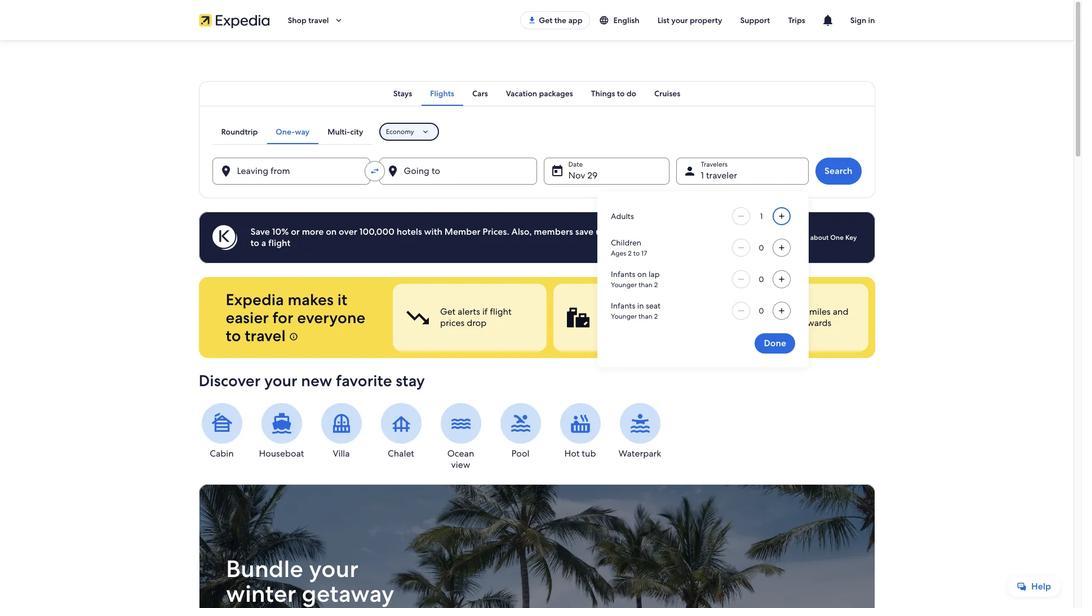 Task type: locate. For each thing, give the bounding box(es) containing it.
tub
[[582, 448, 596, 460]]

and
[[833, 306, 849, 318], [226, 604, 267, 609]]

flight
[[268, 237, 291, 249], [490, 306, 511, 318], [632, 306, 654, 318]]

support
[[741, 15, 770, 25]]

get left alerts
[[440, 306, 455, 318]]

0 horizontal spatial flight
[[268, 237, 291, 249]]

1 horizontal spatial hotel
[[709, 226, 730, 238]]

get for get the app
[[539, 15, 553, 25]]

houseboat button
[[259, 404, 305, 460]]

0 vertical spatial 2
[[628, 249, 632, 258]]

on inside save 10% or more on over 100,000 hotels with member prices. also, members save up to 30% when you add a hotel to a flight
[[326, 226, 337, 238]]

0 vertical spatial your
[[672, 15, 688, 25]]

flight right if
[[490, 306, 511, 318]]

in left seat
[[638, 301, 644, 311]]

2 down lap
[[654, 281, 658, 290]]

your inside bundle your winter getaway and save
[[309, 554, 358, 585]]

one
[[831, 233, 844, 242], [762, 317, 780, 329]]

to right +
[[687, 306, 696, 318]]

0 horizontal spatial a
[[261, 237, 266, 249]]

0 vertical spatial on
[[326, 226, 337, 238]]

communication center icon image
[[821, 14, 835, 27]]

0 horizontal spatial get
[[440, 306, 455, 318]]

younger up infants in seat younger than 2 in the right of the page
[[611, 281, 637, 290]]

1 horizontal spatial bundle
[[601, 306, 630, 318]]

1 horizontal spatial in
[[869, 15, 875, 25]]

infants down infants on lap younger than 2
[[611, 301, 636, 311]]

in right sign
[[869, 15, 875, 25]]

2 down seat
[[654, 312, 658, 321]]

0 vertical spatial hotel
[[709, 226, 730, 238]]

flight left +
[[632, 306, 654, 318]]

your for list
[[672, 15, 688, 25]]

1 vertical spatial travel
[[245, 326, 286, 346]]

done
[[764, 338, 787, 350]]

infants inside infants in seat younger than 2
[[611, 301, 636, 311]]

tab list containing stays
[[199, 81, 875, 106]]

villa
[[333, 448, 350, 460]]

1 vertical spatial infants
[[611, 301, 636, 311]]

bundle your winter getaway and save
[[226, 554, 394, 609]]

1 vertical spatial 2
[[654, 281, 658, 290]]

younger
[[611, 281, 637, 290], [611, 312, 637, 321]]

get
[[539, 15, 553, 25], [440, 306, 455, 318]]

0 horizontal spatial save
[[273, 604, 321, 609]]

nov
[[569, 170, 586, 182]]

0 horizontal spatial key
[[782, 317, 797, 329]]

1 vertical spatial and
[[226, 604, 267, 609]]

with
[[424, 226, 443, 238]]

younger inside infants on lap younger than 2
[[611, 281, 637, 290]]

chalet
[[388, 448, 414, 460]]

your for bundle
[[309, 554, 358, 585]]

trips
[[788, 15, 806, 25]]

expedia logo image
[[199, 12, 270, 28]]

2 than from the top
[[639, 312, 653, 321]]

0 vertical spatial one
[[831, 233, 844, 242]]

2
[[628, 249, 632, 258], [654, 281, 658, 290], [654, 312, 658, 321]]

favorite
[[336, 371, 392, 391]]

sign in button
[[842, 7, 884, 34]]

0 vertical spatial and
[[833, 306, 849, 318]]

0 vertical spatial in
[[869, 15, 875, 25]]

swap origin and destination values image
[[370, 166, 380, 176]]

cruises link
[[646, 81, 690, 106]]

flights
[[430, 89, 455, 99]]

in for sign
[[869, 15, 875, 25]]

than for on
[[639, 281, 653, 290]]

hotel right +
[[664, 306, 685, 318]]

list your property
[[658, 15, 723, 25]]

0 vertical spatial bundle
[[601, 306, 630, 318]]

2 inside infants on lap younger than 2
[[654, 281, 658, 290]]

0 vertical spatial save
[[576, 226, 594, 238]]

1 vertical spatial key
[[782, 317, 797, 329]]

save inside bundle flight + hotel to save
[[601, 317, 619, 329]]

2 vertical spatial your
[[309, 554, 358, 585]]

your
[[672, 15, 688, 25], [264, 371, 298, 391], [309, 554, 358, 585]]

to left "17"
[[634, 249, 640, 258]]

1 horizontal spatial one
[[831, 233, 844, 242]]

2 younger from the top
[[611, 312, 637, 321]]

1 vertical spatial tab list
[[212, 120, 373, 144]]

bundle inside bundle flight + hotel to save
[[601, 306, 630, 318]]

in inside dropdown button
[[869, 15, 875, 25]]

0 horizontal spatial travel
[[245, 326, 286, 346]]

1 vertical spatial than
[[639, 312, 653, 321]]

infants down "ages"
[[611, 270, 636, 280]]

pool button
[[498, 404, 544, 460]]

in for infants
[[638, 301, 644, 311]]

bundle for bundle your winter getaway and save
[[226, 554, 303, 585]]

shop travel button
[[279, 7, 353, 34]]

increase the number of children image
[[775, 244, 789, 253]]

1 vertical spatial hotel
[[664, 306, 685, 318]]

in inside infants in seat younger than 2
[[638, 301, 644, 311]]

learn about one key
[[792, 233, 857, 242]]

vacation
[[506, 89, 537, 99]]

2 inside infants in seat younger than 2
[[654, 312, 658, 321]]

a left 10%
[[261, 237, 266, 249]]

tab list
[[199, 81, 875, 106], [212, 120, 373, 144]]

bundle inside bundle your winter getaway and save
[[226, 554, 303, 585]]

bundle flight + hotel to save
[[601, 306, 696, 329]]

increase the number of adults image
[[775, 212, 789, 221]]

one right about at the right
[[831, 233, 844, 242]]

0 horizontal spatial your
[[264, 371, 298, 391]]

1 vertical spatial younger
[[611, 312, 637, 321]]

list
[[658, 15, 670, 25]]

travel
[[309, 15, 329, 25], [245, 326, 286, 346]]

expedia
[[226, 290, 284, 310]]

1 horizontal spatial travel
[[309, 15, 329, 25]]

one down increase the number of infants in seat image
[[762, 317, 780, 329]]

1 vertical spatial your
[[264, 371, 298, 391]]

than down seat
[[639, 312, 653, 321]]

2 right "ages"
[[628, 249, 632, 258]]

29
[[588, 170, 598, 182]]

0 vertical spatial infants
[[611, 270, 636, 280]]

0 vertical spatial tab list
[[199, 81, 875, 106]]

seat
[[646, 301, 661, 311]]

1 horizontal spatial flight
[[490, 306, 511, 318]]

stays link
[[384, 81, 421, 106]]

cruises
[[655, 89, 681, 99]]

1 vertical spatial on
[[638, 270, 647, 280]]

1 vertical spatial in
[[638, 301, 644, 311]]

small image
[[599, 15, 609, 25]]

key
[[846, 233, 857, 242], [782, 317, 797, 329]]

and inside "earn airline miles and one key rewards"
[[833, 306, 849, 318]]

nov 29
[[569, 170, 598, 182]]

pool
[[512, 448, 530, 460]]

increase the number of infants in seat image
[[775, 307, 789, 316]]

property
[[690, 15, 723, 25]]

0 vertical spatial get
[[539, 15, 553, 25]]

hot tub button
[[557, 404, 604, 460]]

to inside 'children ages 2 to 17'
[[634, 249, 640, 258]]

save inside bundle your winter getaway and save
[[273, 604, 321, 609]]

younger left +
[[611, 312, 637, 321]]

1 horizontal spatial save
[[576, 226, 594, 238]]

search
[[825, 165, 853, 177]]

key right about at the right
[[846, 233, 857, 242]]

0 vertical spatial than
[[639, 281, 653, 290]]

2 horizontal spatial save
[[601, 317, 619, 329]]

1 vertical spatial get
[[440, 306, 455, 318]]

cars link
[[464, 81, 497, 106]]

17
[[642, 249, 647, 258]]

1 horizontal spatial your
[[309, 554, 358, 585]]

infants in seat younger than 2
[[611, 301, 661, 321]]

a
[[702, 226, 707, 238], [261, 237, 266, 249]]

get right download the app button icon
[[539, 15, 553, 25]]

younger inside infants in seat younger than 2
[[611, 312, 637, 321]]

infants
[[611, 270, 636, 280], [611, 301, 636, 311]]

0 horizontal spatial and
[[226, 604, 267, 609]]

2 for on
[[654, 281, 658, 290]]

0 horizontal spatial hotel
[[664, 306, 685, 318]]

30%
[[620, 226, 639, 238]]

2 out of 3 element
[[554, 284, 708, 352]]

to
[[617, 89, 625, 99], [609, 226, 618, 238], [251, 237, 259, 249], [634, 249, 640, 258], [687, 306, 696, 318], [226, 326, 241, 346]]

than for in
[[639, 312, 653, 321]]

decrease the number of adults image
[[735, 212, 748, 221]]

flight inside save 10% or more on over 100,000 hotels with member prices. also, members save up to 30% when you add a hotel to a flight
[[268, 237, 291, 249]]

than inside infants on lap younger than 2
[[639, 281, 653, 290]]

key down increase the number of infants in seat image
[[782, 317, 797, 329]]

0 horizontal spatial in
[[638, 301, 644, 311]]

get for get alerts if flight prices drop
[[440, 306, 455, 318]]

hotel inside save 10% or more on over 100,000 hotels with member prices. also, members save up to 30% when you add a hotel to a flight
[[709, 226, 730, 238]]

0 horizontal spatial on
[[326, 226, 337, 238]]

1 vertical spatial one
[[762, 317, 780, 329]]

things
[[591, 89, 615, 99]]

alerts
[[458, 306, 480, 318]]

1 vertical spatial bundle
[[226, 554, 303, 585]]

1 than from the top
[[639, 281, 653, 290]]

travel left the xsmall image
[[245, 326, 286, 346]]

one-way
[[276, 127, 310, 137]]

new
[[301, 371, 332, 391]]

sign in
[[851, 15, 875, 25]]

rewards
[[799, 317, 832, 329]]

2 vertical spatial save
[[273, 604, 321, 609]]

to down expedia
[[226, 326, 241, 346]]

on left the over
[[326, 226, 337, 238]]

stay
[[396, 371, 425, 391]]

10%
[[272, 226, 289, 238]]

than inside infants in seat younger than 2
[[639, 312, 653, 321]]

than down lap
[[639, 281, 653, 290]]

stays
[[393, 89, 412, 99]]

flights link
[[421, 81, 464, 106]]

your for discover
[[264, 371, 298, 391]]

about
[[811, 233, 829, 242]]

0 horizontal spatial bundle
[[226, 554, 303, 585]]

one-
[[276, 127, 295, 137]]

bundle your winter getaway and save main content
[[0, 41, 1074, 609]]

2 inside 'children ages 2 to 17'
[[628, 249, 632, 258]]

1 horizontal spatial key
[[846, 233, 857, 242]]

on left lap
[[638, 270, 647, 280]]

0 vertical spatial younger
[[611, 281, 637, 290]]

0 vertical spatial key
[[846, 233, 857, 242]]

1 horizontal spatial get
[[539, 15, 553, 25]]

1 out of 3 element
[[393, 284, 547, 352]]

multi-city
[[328, 127, 363, 137]]

1 vertical spatial save
[[601, 317, 619, 329]]

1 horizontal spatial and
[[833, 306, 849, 318]]

key inside "earn airline miles and one key rewards"
[[782, 317, 797, 329]]

hotel right add
[[709, 226, 730, 238]]

than
[[639, 281, 653, 290], [639, 312, 653, 321]]

2 horizontal spatial your
[[672, 15, 688, 25]]

1 infants from the top
[[611, 270, 636, 280]]

2 horizontal spatial flight
[[632, 306, 654, 318]]

2 infants from the top
[[611, 301, 636, 311]]

drop
[[467, 317, 486, 329]]

0 vertical spatial travel
[[309, 15, 329, 25]]

a right add
[[702, 226, 707, 238]]

travel left trailing image
[[309, 15, 329, 25]]

easier
[[226, 308, 269, 328]]

more
[[302, 226, 324, 238]]

save
[[576, 226, 594, 238], [601, 317, 619, 329], [273, 604, 321, 609]]

0 horizontal spatial one
[[762, 317, 780, 329]]

economy button
[[379, 123, 439, 141]]

infants inside infants on lap younger than 2
[[611, 270, 636, 280]]

children
[[611, 238, 642, 248]]

2 vertical spatial 2
[[654, 312, 658, 321]]

flight left or at the top of page
[[268, 237, 291, 249]]

things to do link
[[582, 81, 646, 106]]

get inside get alerts if flight prices drop
[[440, 306, 455, 318]]

vacation packages link
[[497, 81, 582, 106]]

1 younger from the top
[[611, 281, 637, 290]]

one-way link
[[267, 120, 319, 144]]

1 horizontal spatial on
[[638, 270, 647, 280]]



Task type: vqa. For each thing, say whether or not it's contained in the screenshot.
Done button at the right of the page
yes



Task type: describe. For each thing, give the bounding box(es) containing it.
city
[[350, 127, 363, 137]]

roundtrip link
[[212, 120, 267, 144]]

2 for in
[[654, 312, 658, 321]]

hotel inside bundle flight + hotel to save
[[664, 306, 685, 318]]

1 traveler
[[701, 170, 737, 182]]

flight inside bundle flight + hotel to save
[[632, 306, 654, 318]]

way
[[295, 127, 310, 137]]

you
[[666, 226, 681, 238]]

to left 10%
[[251, 237, 259, 249]]

chalet button
[[378, 404, 424, 460]]

to left do
[[617, 89, 625, 99]]

+
[[656, 306, 661, 318]]

get the app link
[[521, 11, 590, 29]]

save for bundle flight + hotel to save
[[601, 317, 619, 329]]

save inside save 10% or more on over 100,000 hotels with member prices. also, members save up to 30% when you add a hotel to a flight
[[576, 226, 594, 238]]

hotels
[[397, 226, 422, 238]]

save
[[251, 226, 270, 238]]

nov 29 button
[[544, 158, 670, 185]]

decrease the number of infants on lap image
[[735, 275, 748, 284]]

hot tub
[[565, 448, 596, 460]]

1 traveler button
[[676, 158, 809, 185]]

earn
[[762, 306, 780, 318]]

discover
[[199, 371, 261, 391]]

traveler
[[706, 170, 737, 182]]

get the app
[[539, 15, 583, 25]]

cabin
[[210, 448, 234, 460]]

on inside infants on lap younger than 2
[[638, 270, 647, 280]]

cars
[[473, 89, 488, 99]]

download the app button image
[[528, 16, 537, 25]]

multi-
[[328, 127, 350, 137]]

add
[[684, 226, 700, 238]]

tab list containing roundtrip
[[212, 120, 373, 144]]

1
[[701, 170, 704, 182]]

packages
[[539, 89, 573, 99]]

it
[[338, 290, 348, 310]]

english button
[[590, 10, 649, 30]]

decrease the number of children image
[[735, 244, 748, 253]]

sign
[[851, 15, 867, 25]]

trips link
[[779, 10, 815, 30]]

to inside bundle flight + hotel to save
[[687, 306, 696, 318]]

bundle for bundle flight + hotel to save
[[601, 306, 630, 318]]

miles
[[809, 306, 831, 318]]

infants for infants on lap
[[611, 270, 636, 280]]

up
[[596, 226, 607, 238]]

save 10% or more on over 100,000 hotels with member prices. also, members save up to 30% when you add a hotel to a flight
[[251, 226, 730, 249]]

if
[[482, 306, 488, 318]]

expedia makes it easier for everyone to travel
[[226, 290, 366, 346]]

infants for infants in seat
[[611, 301, 636, 311]]

for
[[273, 308, 293, 328]]

and inside bundle your winter getaway and save
[[226, 604, 267, 609]]

shop
[[288, 15, 307, 25]]

to right up
[[609, 226, 618, 238]]

travel sale activities deals image
[[199, 485, 875, 609]]

hot
[[565, 448, 580, 460]]

travel inside expedia makes it easier for everyone to travel
[[245, 326, 286, 346]]

trailing image
[[334, 15, 344, 25]]

3 out of 3 element
[[714, 284, 869, 352]]

economy
[[386, 127, 414, 136]]

travel inside dropdown button
[[309, 15, 329, 25]]

younger for infants on lap
[[611, 281, 637, 290]]

english
[[614, 15, 640, 25]]

makes
[[288, 290, 334, 310]]

ages
[[611, 249, 627, 258]]

ocean view button
[[438, 404, 484, 471]]

learn about one key link
[[787, 229, 862, 247]]

winter
[[226, 579, 296, 609]]

app
[[569, 15, 583, 25]]

multi-city link
[[319, 120, 373, 144]]

discover your new favorite stay
[[199, 371, 425, 391]]

when
[[641, 226, 664, 238]]

younger for infants in seat
[[611, 312, 637, 321]]

everyone
[[297, 308, 366, 328]]

support link
[[732, 10, 779, 30]]

done button
[[755, 334, 796, 354]]

increase the number of infants on lap image
[[775, 275, 789, 284]]

infants on lap younger than 2
[[611, 270, 660, 290]]

earn airline miles and one key rewards
[[762, 306, 849, 329]]

do
[[627, 89, 637, 99]]

members
[[534, 226, 573, 238]]

list your property link
[[649, 10, 732, 30]]

ocean
[[448, 448, 474, 460]]

over
[[339, 226, 357, 238]]

getaway
[[302, 579, 394, 609]]

adults
[[611, 211, 634, 222]]

roundtrip
[[221, 127, 258, 137]]

100,000
[[360, 226, 395, 238]]

vacation packages
[[506, 89, 573, 99]]

villa button
[[318, 404, 365, 460]]

shop travel
[[288, 15, 329, 25]]

prices
[[440, 317, 464, 329]]

flight inside get alerts if flight prices drop
[[490, 306, 511, 318]]

cabin button
[[199, 404, 245, 460]]

the
[[555, 15, 567, 25]]

prices.
[[483, 226, 510, 238]]

waterpark
[[619, 448, 662, 460]]

one inside "earn airline miles and one key rewards"
[[762, 317, 780, 329]]

lap
[[649, 270, 660, 280]]

get alerts if flight prices drop
[[440, 306, 511, 329]]

things to do
[[591, 89, 637, 99]]

learn
[[792, 233, 809, 242]]

decrease the number of infants in seat image
[[735, 307, 748, 316]]

save for bundle your winter getaway and save
[[273, 604, 321, 609]]

waterpark button
[[617, 404, 663, 460]]

to inside expedia makes it easier for everyone to travel
[[226, 326, 241, 346]]

xsmall image
[[290, 333, 299, 342]]

1 horizontal spatial a
[[702, 226, 707, 238]]



